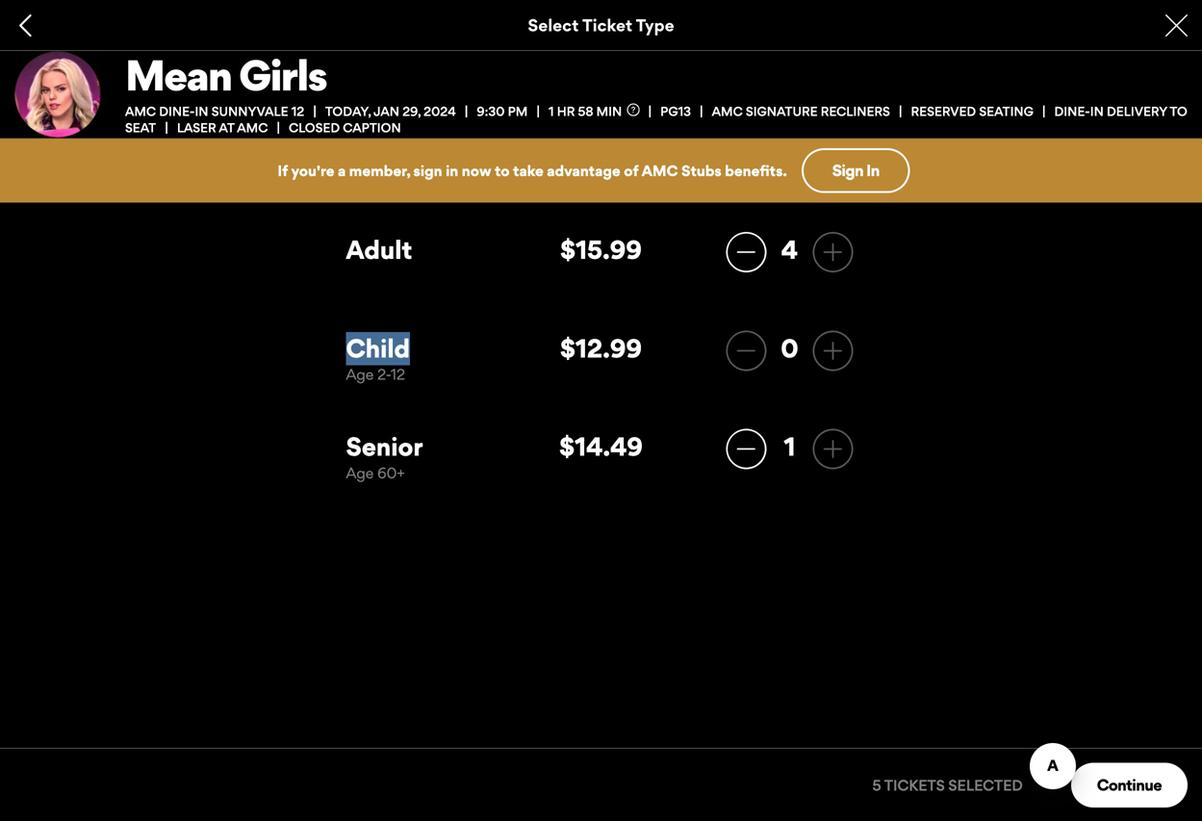 Task type: vqa. For each thing, say whether or not it's contained in the screenshot.
In corresponding to Dine-
yes



Task type: describe. For each thing, give the bounding box(es) containing it.
continue
[[1098, 776, 1162, 795]]

1 vertical spatial to
[[495, 162, 510, 179]]

1 for 1 hr 58 min
[[549, 104, 554, 119]]

dine-
[[1055, 104, 1091, 119]]

member,
[[349, 162, 410, 179]]

5
[[873, 777, 882, 794]]

of
[[624, 162, 639, 179]]

9:30 pm
[[477, 104, 528, 119]]

a
[[338, 162, 346, 179]]

close this dialog image
[[1169, 763, 1188, 782]]

adult
[[346, 235, 413, 265]]

continue button
[[1072, 763, 1188, 808]]

laser
[[177, 120, 216, 135]]

ticket for type
[[583, 15, 633, 36]]

select ticket type
[[528, 15, 675, 36]]

$15.99
[[561, 235, 642, 265]]

$12.99
[[560, 333, 643, 364]]

jan
[[374, 104, 400, 119]]

reserved seating
[[912, 104, 1034, 119]]

hr
[[557, 104, 575, 119]]

reserved
[[912, 104, 977, 119]]

you're
[[291, 162, 335, 179]]

sunnyvale
[[212, 104, 289, 119]]

1 hr 58 min button
[[549, 103, 661, 119]]

dine-in delivery to seat
[[125, 104, 1188, 135]]

signature
[[746, 104, 818, 119]]

58
[[578, 104, 594, 119]]

senior age 60+
[[346, 432, 423, 482]]

benefits.
[[725, 162, 788, 179]]

more information about image
[[627, 103, 640, 116]]

advantage
[[547, 162, 621, 179]]

if
[[278, 162, 288, 179]]

$14.49
[[560, 432, 643, 462]]

stubs
[[682, 162, 722, 179]]

sign in
[[833, 161, 880, 180]]

today,
[[325, 104, 371, 119]]

2-
[[378, 366, 391, 383]]

amc signature recliners
[[712, 104, 891, 119]]

closed
[[289, 120, 340, 135]]

sign
[[414, 162, 443, 179]]

child age 2-12
[[346, 333, 410, 383]]

today, jan 29, 2024
[[325, 104, 456, 119]]

now
[[462, 162, 492, 179]]

mean girls
[[125, 50, 327, 101]]

caption
[[343, 120, 401, 135]]

delivery
[[1108, 104, 1168, 119]]

min
[[597, 104, 622, 119]]

age for senior
[[346, 464, 374, 482]]

ticket for s
[[885, 777, 937, 794]]

to inside dine-in delivery to seat
[[1171, 104, 1188, 119]]

sign
[[833, 161, 864, 180]]

9:30
[[477, 104, 505, 119]]



Task type: locate. For each thing, give the bounding box(es) containing it.
1 vertical spatial ticket
[[885, 777, 937, 794]]

age left "2-"
[[346, 366, 374, 383]]

select
[[528, 15, 579, 36]]

age
[[346, 366, 374, 383], [346, 464, 374, 482]]

age left 60+
[[346, 464, 374, 482]]

0 vertical spatial ticket
[[583, 15, 633, 36]]

1 vertical spatial 12
[[391, 366, 405, 383]]

12 down child
[[391, 366, 405, 383]]

in for dine-
[[1091, 104, 1105, 119]]

if you're a member, sign in now to take advantage of amc stubs benefits.
[[278, 162, 788, 179]]

0 horizontal spatial to
[[495, 162, 510, 179]]

in for sign
[[867, 161, 880, 180]]

0 vertical spatial in
[[1091, 104, 1105, 119]]

in right 'sign'
[[867, 161, 880, 180]]

seating
[[980, 104, 1034, 119]]

closed caption
[[289, 120, 401, 135]]

in
[[1091, 104, 1105, 119], [867, 161, 880, 180]]

4
[[782, 235, 799, 265]]

0 horizontal spatial 12
[[292, 104, 305, 119]]

amc up seat
[[125, 104, 156, 119]]

age for child
[[346, 366, 374, 383]]

child
[[346, 333, 410, 364]]

0 vertical spatial age
[[346, 366, 374, 383]]

1 for 1
[[785, 432, 796, 462]]

ticket left type
[[583, 15, 633, 36]]

in inside button
[[867, 161, 880, 180]]

1 inside button
[[549, 104, 554, 119]]

0 vertical spatial to
[[1171, 104, 1188, 119]]

1 vertical spatial age
[[346, 464, 374, 482]]

12 up closed
[[292, 104, 305, 119]]

1
[[549, 104, 554, 119], [785, 432, 796, 462]]

to right "now" on the top
[[495, 162, 510, 179]]

s
[[937, 777, 946, 794]]

in
[[446, 162, 459, 179]]

amc right of
[[642, 162, 678, 179]]

1 age from the top
[[346, 366, 374, 383]]

mean
[[125, 50, 232, 101]]

1 horizontal spatial ticket
[[885, 777, 937, 794]]

recliners
[[821, 104, 891, 119]]

5 ticket s selected
[[873, 777, 1024, 794]]

0 horizontal spatial in
[[867, 161, 880, 180]]

pm
[[508, 104, 528, 119]]

sign in button
[[802, 148, 911, 193]]

0
[[781, 333, 799, 364]]

senior
[[346, 432, 423, 462]]

1 hr 58 min
[[549, 104, 622, 119]]

2024
[[424, 104, 456, 119]]

0 vertical spatial 12
[[292, 104, 305, 119]]

pg13
[[661, 104, 692, 119]]

2 age from the top
[[346, 464, 374, 482]]

in
[[195, 104, 209, 119]]

0 vertical spatial 1
[[549, 104, 554, 119]]

amc down sunnyvale
[[237, 120, 268, 135]]

29,
[[403, 104, 421, 119]]

1 vertical spatial in
[[867, 161, 880, 180]]

0 horizontal spatial 1
[[549, 104, 554, 119]]

0 horizontal spatial ticket
[[583, 15, 633, 36]]

1 vertical spatial 1
[[785, 432, 796, 462]]

amc dine-in sunnyvale 12
[[125, 104, 305, 119]]

in left delivery
[[1091, 104, 1105, 119]]

ticket
[[583, 15, 633, 36], [885, 777, 937, 794]]

age inside senior age 60+
[[346, 464, 374, 482]]

12
[[292, 104, 305, 119], [391, 366, 405, 383]]

seat
[[125, 120, 156, 135]]

in inside dine-in delivery to seat
[[1091, 104, 1105, 119]]

selected
[[949, 777, 1024, 794]]

type
[[636, 15, 675, 36]]

ticket right 5
[[885, 777, 937, 794]]

mean girls link
[[125, 50, 1188, 101]]

1 horizontal spatial 1
[[785, 432, 796, 462]]

age inside child age 2-12
[[346, 366, 374, 383]]

1 horizontal spatial 12
[[391, 366, 405, 383]]

amc right the pg13
[[712, 104, 743, 119]]

at
[[219, 120, 234, 135]]

1 horizontal spatial in
[[1091, 104, 1105, 119]]

take
[[513, 162, 544, 179]]

12 inside child age 2-12
[[391, 366, 405, 383]]

amc
[[125, 104, 156, 119], [712, 104, 743, 119], [237, 120, 268, 135], [642, 162, 678, 179]]

to right delivery
[[1171, 104, 1188, 119]]

laser at amc
[[177, 120, 268, 135]]

1 horizontal spatial to
[[1171, 104, 1188, 119]]

girls
[[239, 50, 327, 101]]

to
[[1171, 104, 1188, 119], [495, 162, 510, 179]]

dine-
[[159, 104, 195, 119]]

60+
[[378, 464, 405, 482]]



